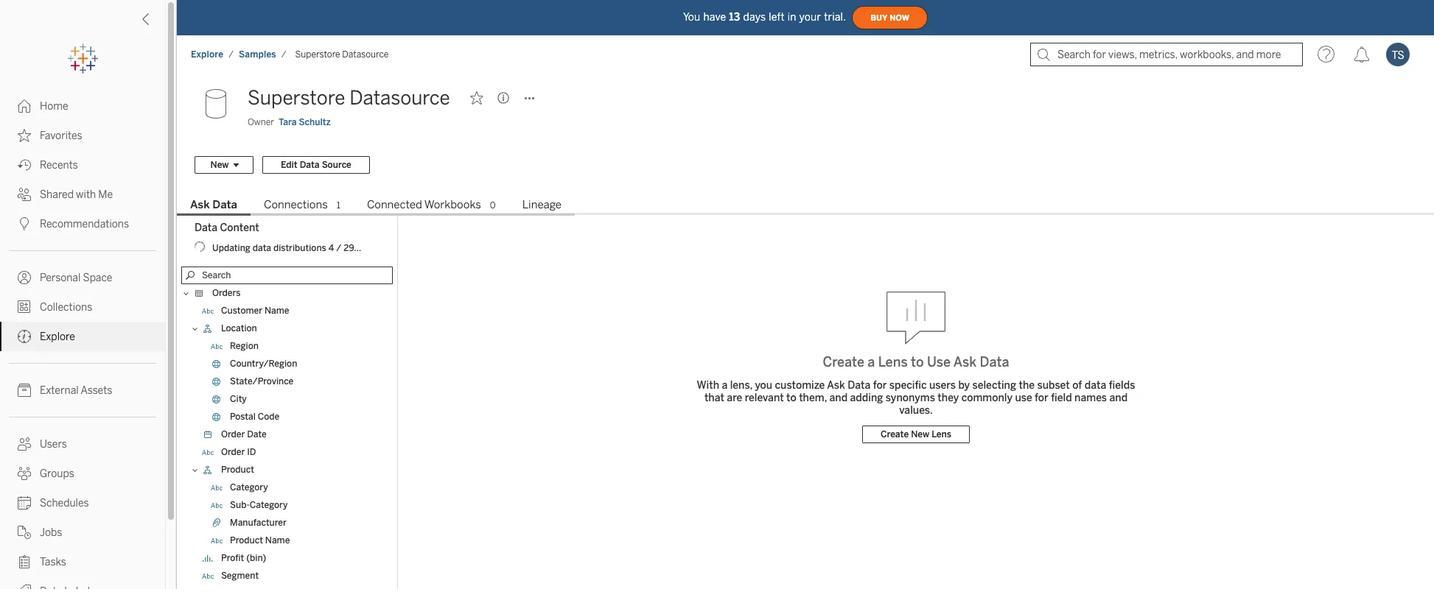 Task type: describe. For each thing, give the bounding box(es) containing it.
Search for views, metrics, workbooks, and more text field
[[1031, 43, 1304, 66]]

ask
[[190, 198, 210, 212]]

shared with me link
[[0, 180, 165, 209]]

lineage
[[522, 198, 562, 212]]

2 / from the left
[[281, 49, 286, 60]]

0 vertical spatial superstore
[[295, 49, 340, 60]]

tara schultz link
[[279, 116, 331, 129]]

assets
[[81, 385, 112, 397]]

tasks link
[[0, 548, 165, 577]]

space
[[83, 272, 112, 285]]

jobs
[[40, 527, 62, 540]]

explore / samples /
[[191, 49, 286, 60]]

tara
[[279, 117, 297, 128]]

schedules
[[40, 498, 89, 510]]

source
[[322, 160, 352, 170]]

new
[[210, 160, 229, 170]]

main navigation. press the up and down arrow keys to access links. element
[[0, 91, 165, 590]]

superstore datasource element
[[291, 49, 393, 60]]

favorites link
[[0, 121, 165, 150]]

personal
[[40, 272, 81, 285]]

left
[[769, 11, 785, 23]]

0
[[490, 201, 496, 211]]

owner
[[248, 117, 274, 128]]

with
[[76, 189, 96, 201]]

days
[[744, 11, 766, 23]]

favorites
[[40, 130, 82, 142]]

shared
[[40, 189, 74, 201]]

have
[[704, 11, 726, 23]]

your
[[800, 11, 821, 23]]

personal space link
[[0, 263, 165, 293]]

buy now
[[871, 13, 910, 22]]

superstore datasource main content
[[177, 74, 1435, 590]]

shared with me
[[40, 189, 113, 201]]

jobs link
[[0, 518, 165, 548]]

superstore inside superstore datasource main content
[[248, 86, 345, 110]]

recommendations link
[[0, 209, 165, 239]]

1 horizontal spatial explore link
[[190, 49, 224, 60]]

recents
[[40, 159, 78, 172]]

collections
[[40, 302, 92, 314]]

explore for explore / samples /
[[191, 49, 224, 60]]

you
[[683, 11, 701, 23]]

ask data
[[190, 198, 237, 212]]

connected workbooks
[[367, 198, 481, 212]]

edit
[[281, 160, 298, 170]]



Task type: vqa. For each thing, say whether or not it's contained in the screenshot.
World
no



Task type: locate. For each thing, give the bounding box(es) containing it.
1 vertical spatial data
[[213, 198, 237, 212]]

0 horizontal spatial /
[[229, 49, 234, 60]]

0 vertical spatial datasource
[[342, 49, 389, 60]]

buy now button
[[852, 6, 928, 29]]

new button
[[195, 156, 254, 174]]

edit data source
[[281, 160, 352, 170]]

1 vertical spatial superstore
[[248, 86, 345, 110]]

0 vertical spatial data
[[300, 160, 320, 170]]

data for edit
[[300, 160, 320, 170]]

13
[[729, 11, 741, 23]]

personal space
[[40, 272, 112, 285]]

0 horizontal spatial explore
[[40, 331, 75, 344]]

samples
[[239, 49, 276, 60]]

0 vertical spatial explore
[[191, 49, 224, 60]]

0 vertical spatial superstore datasource
[[295, 49, 389, 60]]

schultz
[[299, 117, 331, 128]]

groups link
[[0, 459, 165, 489]]

me
[[98, 189, 113, 201]]

explore link down collections
[[0, 322, 165, 352]]

home
[[40, 100, 68, 113]]

explore left samples link
[[191, 49, 224, 60]]

external
[[40, 385, 79, 397]]

now
[[890, 13, 910, 22]]

1 / from the left
[[229, 49, 234, 60]]

1 horizontal spatial data
[[300, 160, 320, 170]]

datasource inside superstore datasource main content
[[350, 86, 450, 110]]

1 horizontal spatial explore
[[191, 49, 224, 60]]

owner tara schultz
[[248, 117, 331, 128]]

data
[[300, 160, 320, 170], [213, 198, 237, 212]]

superstore right samples
[[295, 49, 340, 60]]

data right the edit
[[300, 160, 320, 170]]

/
[[229, 49, 234, 60], [281, 49, 286, 60]]

explore
[[191, 49, 224, 60], [40, 331, 75, 344]]

edit data source button
[[262, 156, 370, 174]]

in
[[788, 11, 797, 23]]

home link
[[0, 91, 165, 121]]

connections
[[264, 198, 328, 212]]

sub-spaces tab list
[[177, 197, 1435, 216]]

1
[[337, 201, 341, 211]]

1 vertical spatial datasource
[[350, 86, 450, 110]]

superstore up owner tara schultz
[[248, 86, 345, 110]]

1 vertical spatial superstore datasource
[[248, 86, 450, 110]]

data right ask
[[213, 198, 237, 212]]

navigation panel element
[[0, 44, 165, 590]]

connected
[[367, 198, 422, 212]]

data inside "button"
[[300, 160, 320, 170]]

groups
[[40, 468, 74, 481]]

samples link
[[238, 49, 277, 60]]

superstore datasource inside superstore datasource main content
[[248, 86, 450, 110]]

tasks
[[40, 557, 66, 569]]

data inside sub-spaces tab list
[[213, 198, 237, 212]]

superstore
[[295, 49, 340, 60], [248, 86, 345, 110]]

external assets link
[[0, 376, 165, 406]]

1 vertical spatial explore
[[40, 331, 75, 344]]

schedules link
[[0, 489, 165, 518]]

datasource
[[342, 49, 389, 60], [350, 86, 450, 110]]

workbooks
[[425, 198, 481, 212]]

0 vertical spatial explore link
[[190, 49, 224, 60]]

0 horizontal spatial explore link
[[0, 322, 165, 352]]

explore link
[[190, 49, 224, 60], [0, 322, 165, 352]]

explore link left samples link
[[190, 49, 224, 60]]

users link
[[0, 430, 165, 459]]

collections link
[[0, 293, 165, 322]]

recents link
[[0, 150, 165, 180]]

explore for explore
[[40, 331, 75, 344]]

/ left samples link
[[229, 49, 234, 60]]

you have 13 days left in your trial.
[[683, 11, 846, 23]]

data source image
[[195, 83, 239, 128]]

explore down collections
[[40, 331, 75, 344]]

recommendations
[[40, 218, 129, 231]]

external assets
[[40, 385, 112, 397]]

users
[[40, 439, 67, 451]]

buy
[[871, 13, 888, 22]]

explore inside main navigation. press the up and down arrow keys to access links. element
[[40, 331, 75, 344]]

0 horizontal spatial data
[[213, 198, 237, 212]]

trial.
[[824, 11, 846, 23]]

1 horizontal spatial /
[[281, 49, 286, 60]]

1 vertical spatial explore link
[[0, 322, 165, 352]]

data for ask
[[213, 198, 237, 212]]

/ right samples link
[[281, 49, 286, 60]]

superstore datasource
[[295, 49, 389, 60], [248, 86, 450, 110]]



